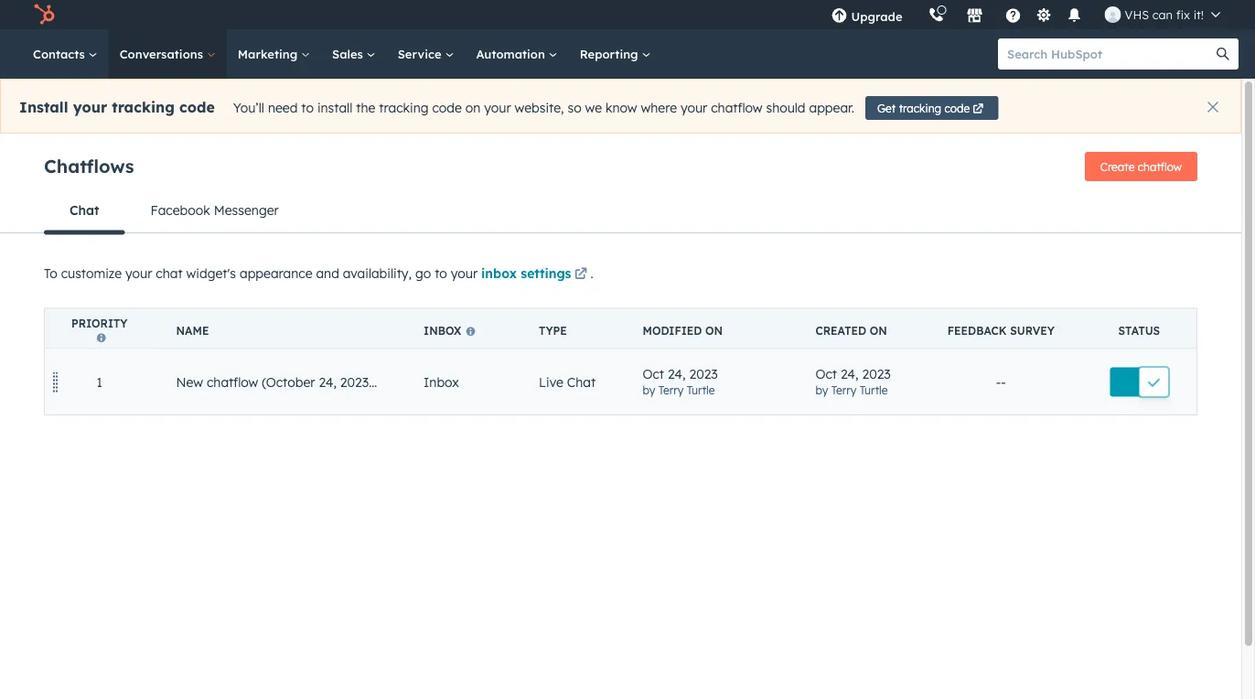 Task type: locate. For each thing, give the bounding box(es) containing it.
marketplaces button
[[956, 0, 995, 29]]

by
[[643, 383, 656, 397], [816, 383, 829, 397]]

1
[[97, 374, 102, 390]]

vhs can fix it!
[[1125, 7, 1205, 22]]

1 horizontal spatial 2023
[[690, 366, 718, 382]]

terry down created
[[832, 383, 857, 397]]

live
[[539, 374, 564, 390]]

chatflow right create
[[1138, 160, 1183, 173]]

by down the modified
[[643, 383, 656, 397]]

to inside install your tracking code alert
[[301, 100, 314, 116]]

create
[[1101, 160, 1135, 173]]

1 horizontal spatial on
[[870, 324, 888, 337]]

2 on from the left
[[870, 324, 888, 337]]

chatflow
[[711, 100, 763, 116], [1138, 160, 1183, 173], [207, 374, 258, 390]]

0 horizontal spatial 24,
[[319, 374, 337, 390]]

oct down created
[[816, 366, 838, 382]]

to
[[44, 265, 57, 281]]

chatflows
[[44, 154, 134, 177]]

chat
[[70, 202, 99, 218], [567, 374, 596, 390]]

2 turtle from the left
[[860, 383, 888, 397]]

0 horizontal spatial oct 24, 2023 by terry turtle
[[643, 366, 718, 397]]

status
[[1119, 324, 1161, 337]]

1 horizontal spatial 24,
[[668, 366, 686, 382]]

inbox up pm) at the left of page
[[424, 324, 462, 337]]

0 horizontal spatial to
[[301, 100, 314, 116]]

go
[[416, 265, 431, 281]]

2 horizontal spatial chatflow
[[1138, 160, 1183, 173]]

to right need
[[301, 100, 314, 116]]

menu item
[[916, 0, 919, 29]]

code left on
[[432, 100, 462, 116]]

chatflow inside install your tracking code alert
[[711, 100, 763, 116]]

Search HubSpot search field
[[999, 38, 1223, 70]]

oct 24, 2023 by terry turtle
[[643, 366, 718, 397], [816, 366, 891, 397]]

1 horizontal spatial tracking
[[379, 100, 429, 116]]

install
[[19, 98, 68, 116]]

terry
[[659, 383, 684, 397], [832, 383, 857, 397]]

on
[[706, 324, 723, 337], [870, 324, 888, 337]]

1 link opens in a new window image from the top
[[575, 264, 588, 286]]

chat inside button
[[70, 202, 99, 218]]

should
[[766, 100, 806, 116]]

turtle down the modified on
[[687, 383, 715, 397]]

to
[[301, 100, 314, 116], [435, 265, 447, 281]]

oct down the modified
[[643, 366, 665, 382]]

need
[[268, 100, 298, 116]]

0 horizontal spatial turtle
[[687, 383, 715, 397]]

your left inbox
[[451, 265, 478, 281]]

1 turtle from the left
[[687, 383, 715, 397]]

-
[[997, 374, 1002, 390], [1002, 374, 1007, 390]]

2 horizontal spatial 2023
[[863, 366, 891, 382]]

1 horizontal spatial turtle
[[860, 383, 888, 397]]

navigation containing chat
[[44, 189, 1198, 235]]

0 horizontal spatial oct
[[643, 366, 665, 382]]

by down created
[[816, 383, 829, 397]]

24, right the (october
[[319, 374, 337, 390]]

0 vertical spatial to
[[301, 100, 314, 116]]

oct 24, 2023 by terry turtle down the modified on
[[643, 366, 718, 397]]

tracking right get
[[899, 101, 942, 115]]

terry down the modified
[[659, 383, 684, 397]]

survey
[[1011, 324, 1055, 337]]

link opens in a new window image
[[575, 264, 588, 286], [575, 269, 588, 281]]

0 horizontal spatial code
[[179, 98, 215, 116]]

0 horizontal spatial on
[[706, 324, 723, 337]]

calling icon image
[[929, 7, 945, 24]]

your right on
[[484, 100, 511, 116]]

sales link
[[321, 29, 387, 79]]

facebook messenger button
[[125, 189, 305, 232]]

2 horizontal spatial tracking
[[899, 101, 942, 115]]

0 horizontal spatial chatflow
[[207, 374, 258, 390]]

1 vertical spatial to
[[435, 265, 447, 281]]

1 by from the left
[[643, 383, 656, 397]]

modified
[[643, 324, 702, 337]]

24, down created on
[[841, 366, 859, 382]]

chatflows banner
[[44, 146, 1198, 189]]

notifications image
[[1067, 8, 1083, 25]]

0 vertical spatial inbox
[[424, 324, 462, 337]]

name
[[176, 324, 209, 337]]

it!
[[1194, 7, 1205, 22]]

to right go at the left top of page
[[435, 265, 447, 281]]

chat
[[156, 265, 183, 281]]

inbox
[[482, 265, 517, 281]]

you'll need to install the tracking code on your website, so we know where your chatflow should appear.
[[233, 100, 855, 116]]

2 - from the left
[[1002, 374, 1007, 390]]

0 horizontal spatial chat
[[70, 202, 99, 218]]

get tracking code link
[[866, 96, 999, 120]]

turtle
[[687, 383, 715, 397], [860, 383, 888, 397]]

chatflow left should
[[711, 100, 763, 116]]

code right get
[[945, 101, 970, 115]]

navigation
[[44, 189, 1198, 235]]

1 vertical spatial chatflow
[[1138, 160, 1183, 173]]

hubspot link
[[22, 4, 69, 26]]

vhs
[[1125, 7, 1150, 22]]

pm)
[[401, 374, 425, 390]]

priority
[[71, 317, 128, 330]]

tracking down conversations
[[112, 98, 175, 116]]

and
[[316, 265, 339, 281]]

turtle down created on
[[860, 383, 888, 397]]

marketing
[[238, 46, 301, 61]]

reporting
[[580, 46, 642, 61]]

1 horizontal spatial by
[[816, 383, 829, 397]]

2023 down created on
[[863, 366, 891, 382]]

2 by from the left
[[816, 383, 829, 397]]

chatflow for create chatflow
[[1138, 160, 1183, 173]]

3:06
[[373, 374, 398, 390]]

2 link opens in a new window image from the top
[[575, 269, 588, 281]]

chat button
[[44, 189, 125, 235]]

2023
[[690, 366, 718, 382], [863, 366, 891, 382], [340, 374, 369, 390]]

where
[[641, 100, 677, 116]]

created on
[[816, 324, 888, 337]]

your right where
[[681, 100, 708, 116]]

marketplaces image
[[967, 8, 984, 25]]

so
[[568, 100, 582, 116]]

2 vertical spatial chatflow
[[207, 374, 258, 390]]

1 vertical spatial chat
[[567, 374, 596, 390]]

oct 24, 2023 by terry turtle down created on
[[816, 366, 891, 397]]

0 horizontal spatial by
[[643, 383, 656, 397]]

chatflow right the "new" at the left bottom of the page
[[207, 374, 258, 390]]

1 horizontal spatial oct
[[816, 366, 838, 382]]

2023 left 3:06
[[340, 374, 369, 390]]

we
[[585, 100, 602, 116]]

1 on from the left
[[706, 324, 723, 337]]

1 horizontal spatial chatflow
[[711, 100, 763, 116]]

(october
[[262, 374, 315, 390]]

feedback
[[948, 324, 1007, 337]]

2 terry from the left
[[832, 383, 857, 397]]

more button
[[440, 382, 500, 406]]

inbox
[[424, 324, 462, 337], [424, 374, 459, 390]]

reporting link
[[569, 29, 662, 79]]

automation
[[476, 46, 549, 61]]

chat down chatflows
[[70, 202, 99, 218]]

0 vertical spatial chat
[[70, 202, 99, 218]]

on for modified on
[[706, 324, 723, 337]]

2023 down the modified on
[[690, 366, 718, 382]]

customize
[[61, 265, 122, 281]]

0 horizontal spatial terry
[[659, 383, 684, 397]]

0 vertical spatial chatflow
[[711, 100, 763, 116]]

chatflow inside button
[[1138, 160, 1183, 173]]

inbox right 3:06
[[424, 374, 459, 390]]

your
[[73, 98, 107, 116], [484, 100, 511, 116], [681, 100, 708, 116], [125, 265, 152, 281], [451, 265, 478, 281]]

24, down the modified
[[668, 366, 686, 382]]

messenger
[[214, 202, 279, 218]]

24,
[[668, 366, 686, 382], [841, 366, 859, 382], [319, 374, 337, 390]]

1 horizontal spatial chat
[[567, 374, 596, 390]]

tracking right the
[[379, 100, 429, 116]]

1 horizontal spatial to
[[435, 265, 447, 281]]

1 vertical spatial inbox
[[424, 374, 459, 390]]

tracking
[[112, 98, 175, 116], [379, 100, 429, 116], [899, 101, 942, 115]]

oct
[[643, 366, 665, 382], [816, 366, 838, 382]]

1 horizontal spatial oct 24, 2023 by terry turtle
[[816, 366, 891, 397]]

create chatflow button
[[1085, 152, 1198, 181]]

on right created
[[870, 324, 888, 337]]

contacts link
[[22, 29, 109, 79]]

1 horizontal spatial terry
[[832, 383, 857, 397]]

chat right live
[[567, 374, 596, 390]]

on
[[466, 100, 481, 116]]

code left 'you'll'
[[179, 98, 215, 116]]

on right the modified
[[706, 324, 723, 337]]

help button
[[998, 0, 1029, 29]]

search button
[[1208, 38, 1239, 70]]

more
[[452, 387, 478, 401]]

menu
[[819, 0, 1234, 29]]



Task type: describe. For each thing, give the bounding box(es) containing it.
settings link
[[1033, 5, 1056, 24]]

settings image
[[1036, 8, 1053, 24]]

calling icon button
[[921, 3, 952, 27]]

1 oct from the left
[[643, 366, 665, 382]]

you'll
[[233, 100, 265, 116]]

menu containing vhs can fix it!
[[819, 0, 1234, 29]]

get
[[878, 101, 896, 115]]

service link
[[387, 29, 465, 79]]

2 oct from the left
[[816, 366, 838, 382]]

terry turtle image
[[1105, 6, 1122, 23]]

automation link
[[465, 29, 569, 79]]

.
[[591, 265, 594, 281]]

new chatflow (october 24, 2023 3:06 pm)
[[176, 374, 425, 390]]

2 oct 24, 2023 by terry turtle from the left
[[816, 366, 891, 397]]

create chatflow
[[1101, 160, 1183, 173]]

feedback survey
[[948, 324, 1055, 337]]

your right install
[[73, 98, 107, 116]]

know
[[606, 100, 638, 116]]

install your tracking code alert
[[0, 79, 1242, 134]]

inbox settings
[[482, 265, 572, 281]]

install your tracking code
[[19, 98, 215, 116]]

1 terry from the left
[[659, 383, 684, 397]]

2 horizontal spatial 24,
[[841, 366, 859, 382]]

appear.
[[810, 100, 855, 116]]

can
[[1153, 7, 1174, 22]]

1 oct 24, 2023 by terry turtle from the left
[[643, 366, 718, 397]]

--
[[997, 374, 1007, 390]]

vhs can fix it! button
[[1094, 0, 1232, 29]]

conversations link
[[109, 29, 227, 79]]

close image
[[1208, 102, 1219, 113]]

the
[[356, 100, 376, 116]]

fix
[[1177, 7, 1191, 22]]

0 horizontal spatial 2023
[[340, 374, 369, 390]]

contacts
[[33, 46, 89, 61]]

availability,
[[343, 265, 412, 281]]

chatflow for new chatflow (october 24, 2023 3:06 pm)
[[207, 374, 258, 390]]

facebook
[[151, 202, 210, 218]]

widget's
[[186, 265, 236, 281]]

on for created on
[[870, 324, 888, 337]]

1 horizontal spatial code
[[432, 100, 462, 116]]

inbox settings link
[[482, 264, 591, 286]]

search image
[[1217, 48, 1230, 60]]

2 horizontal spatial code
[[945, 101, 970, 115]]

conversations
[[120, 46, 207, 61]]

1 - from the left
[[997, 374, 1002, 390]]

help image
[[1006, 8, 1022, 25]]

notifications button
[[1060, 0, 1091, 29]]

0 horizontal spatial tracking
[[112, 98, 175, 116]]

2 inbox from the top
[[424, 374, 459, 390]]

sales
[[332, 46, 367, 61]]

service
[[398, 46, 445, 61]]

website,
[[515, 100, 564, 116]]

get tracking code
[[878, 101, 970, 115]]

type
[[539, 324, 567, 337]]

marketing link
[[227, 29, 321, 79]]

link opens in a new window image inside inbox settings link
[[575, 269, 588, 281]]

new
[[176, 374, 203, 390]]

your left chat in the top of the page
[[125, 265, 152, 281]]

live chat
[[539, 374, 596, 390]]

upgrade image
[[832, 8, 848, 25]]

settings
[[521, 265, 572, 281]]

upgrade
[[852, 9, 903, 24]]

modified on
[[643, 324, 723, 337]]

appearance
[[240, 265, 313, 281]]

hubspot image
[[33, 4, 55, 26]]

created
[[816, 324, 867, 337]]

facebook messenger
[[151, 202, 279, 218]]

install
[[318, 100, 353, 116]]

1 inbox from the top
[[424, 324, 462, 337]]

to customize your chat widget's appearance and availability, go to your
[[44, 265, 482, 281]]



Task type: vqa. For each thing, say whether or not it's contained in the screenshot.
The Chatflow to the bottom
yes



